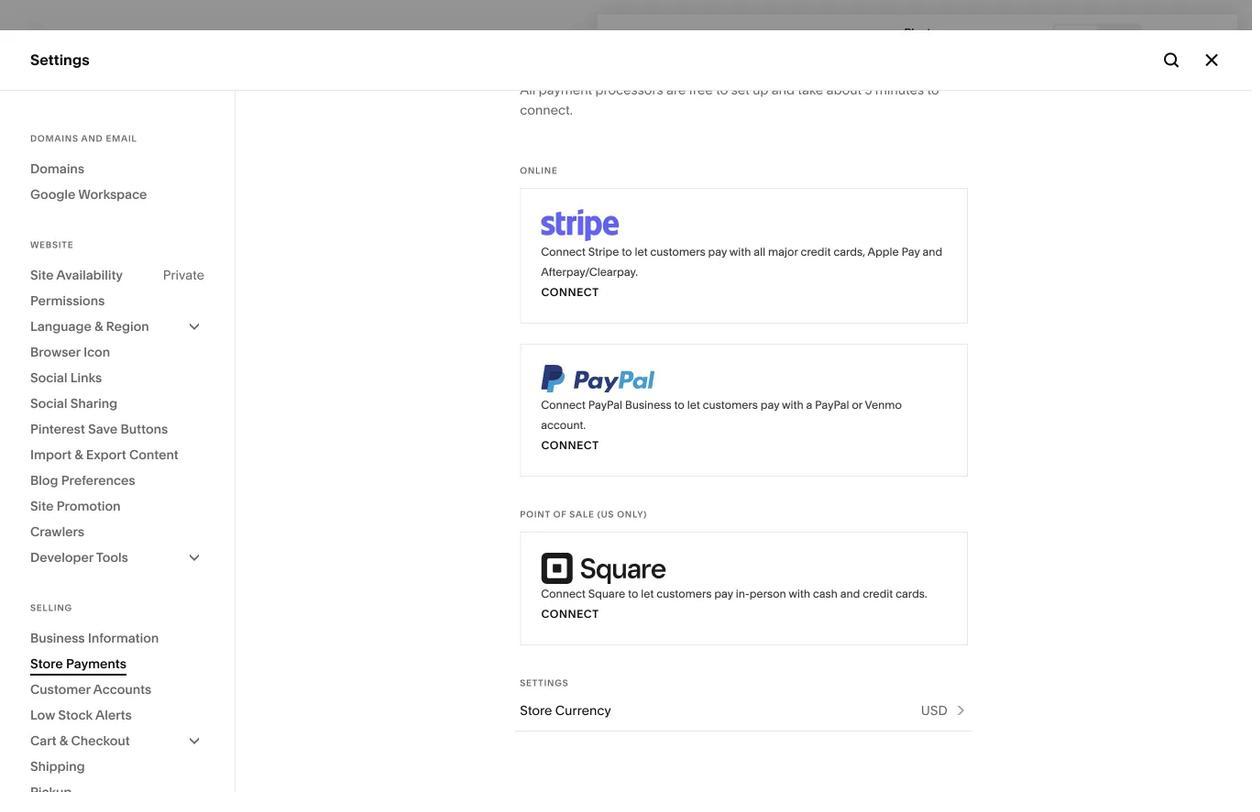 Task type: vqa. For each thing, say whether or not it's contained in the screenshot.
products,
yes



Task type: locate. For each thing, give the bounding box(es) containing it.
(us
[[598, 509, 615, 520]]

up inside now that you've added products, finish setting up your store.
[[331, 254, 347, 269]]

0 vertical spatial business
[[625, 398, 672, 412]]

customers inside connect stripe to let customers pay with all major credit cards, apple pay and afterpay/clearpay. connect
[[651, 245, 706, 259]]

store for store currency
[[520, 703, 552, 718]]

0 horizontal spatial all
[[265, 88, 291, 112]]

pay for with
[[708, 245, 727, 259]]

pay
[[902, 245, 920, 259]]

site down the blog
[[30, 498, 54, 514]]

selling inside selling link
[[30, 146, 78, 164]]

website up "site availability"
[[30, 239, 74, 250]]

information
[[88, 630, 159, 646]]

2 connect button from the top
[[541, 436, 599, 456]]

1 selling from the top
[[30, 146, 78, 164]]

credit
[[801, 245, 831, 259], [863, 587, 893, 601]]

1 vertical spatial site
[[30, 498, 54, 514]]

1 vertical spatial customers
[[703, 398, 758, 412]]

0 horizontal spatial &
[[59, 733, 68, 749]]

connect down square
[[541, 608, 599, 621]]

connect button down account.
[[541, 436, 599, 456]]

marketing
[[30, 179, 101, 197]]

& right cart
[[59, 733, 68, 749]]

store up customer
[[30, 656, 63, 672]]

and left take
[[772, 82, 795, 98]]

0 vertical spatial selling
[[30, 146, 78, 164]]

in-
[[736, 587, 750, 601]]

social sharing link
[[30, 391, 204, 416]]

5
[[865, 82, 873, 98]]

store left currency
[[520, 703, 552, 718]]

1 social from the top
[[30, 370, 67, 386]]

tab list
[[1055, 25, 1140, 55]]

all
[[520, 82, 536, 98], [265, 88, 291, 112]]

settings up store currency at the bottom
[[520, 678, 569, 689]]

let for square
[[641, 587, 654, 601]]

2 connect from the top
[[541, 286, 599, 299]]

0 horizontal spatial paypal
[[589, 398, 623, 412]]

social
[[30, 370, 67, 386], [30, 396, 67, 411]]

2 vertical spatial connect button
[[541, 604, 599, 624]]

up down that at left
[[331, 254, 347, 269]]

pay left a
[[761, 398, 780, 412]]

site down analytics
[[30, 267, 54, 283]]

and right cash
[[841, 587, 861, 601]]

save
[[88, 421, 118, 437]]

1 vertical spatial business
[[30, 630, 85, 646]]

sharing
[[70, 396, 117, 411]]

row group
[[235, 141, 598, 792]]

connect button down afterpay/clearpay.
[[541, 282, 599, 303]]

links
[[70, 370, 102, 386]]

1 vertical spatial website
[[30, 239, 74, 250]]

up right set
[[753, 82, 769, 98]]

smith
[[101, 680, 131, 693]]

with
[[730, 245, 751, 259], [782, 398, 804, 412], [789, 587, 811, 601]]

payment
[[539, 82, 592, 98]]

0 vertical spatial up
[[753, 82, 769, 98]]

developer
[[30, 550, 93, 565]]

with left the all
[[730, 245, 751, 259]]

0 horizontal spatial store
[[30, 656, 63, 672]]

credit left cards. at the bottom
[[863, 587, 893, 601]]

2 domains from the top
[[30, 161, 84, 177]]

credit right major
[[801, 245, 831, 259]]

connect
[[541, 245, 586, 259], [541, 286, 599, 299], [541, 398, 586, 412], [541, 439, 599, 452], [541, 587, 586, 601], [541, 608, 599, 621]]

0 horizontal spatial business
[[30, 630, 85, 646]]

social inside "link"
[[30, 370, 67, 386]]

let inside connect stripe to let customers pay with all major credit cards, apple pay and afterpay/clearpay. connect
[[635, 245, 648, 259]]

1 domains from the top
[[30, 133, 79, 144]]

scheduling
[[30, 276, 109, 294]]

2 paypal from the left
[[815, 398, 850, 412]]

let inside connect paypal business to let customers pay with a paypal or venmo account. connect
[[687, 398, 700, 412]]

selling up 'help'
[[30, 602, 72, 613]]

1 site from the top
[[30, 267, 54, 283]]

analytics
[[30, 244, 95, 262]]

social down browser
[[30, 370, 67, 386]]

connect up afterpay/clearpay.
[[541, 245, 586, 259]]

0 vertical spatial customers
[[651, 245, 706, 259]]

site for site availability
[[30, 267, 54, 283]]

let inside connect square to let customers pay in-person with cash and credit cards. connect
[[641, 587, 654, 601]]

1 vertical spatial pay
[[761, 398, 780, 412]]

0 vertical spatial social
[[30, 370, 67, 386]]

store inside "link"
[[30, 656, 63, 672]]

tools
[[96, 550, 128, 565]]

crawlers
[[30, 524, 84, 540]]

0 vertical spatial &
[[95, 319, 103, 334]]

pay left the all
[[708, 245, 727, 259]]

point of sale (us only)
[[520, 509, 647, 520]]

pay left the in-
[[715, 587, 733, 601]]

developer tools button
[[30, 545, 204, 570]]

payments
[[66, 656, 126, 672]]

now that you've added products, finish setting up your store.
[[286, 233, 522, 269]]

paypal
[[589, 398, 623, 412], [815, 398, 850, 412]]

connect down afterpay/clearpay.
[[541, 286, 599, 299]]

to inside connect paypal business to let customers pay with a paypal or venmo account. connect
[[674, 398, 685, 412]]

2 social from the top
[[30, 396, 67, 411]]

export
[[86, 447, 126, 463]]

1 horizontal spatial business
[[625, 398, 672, 412]]

pay inside connect paypal business to let customers pay with a paypal or venmo account. connect
[[761, 398, 780, 412]]

0 vertical spatial pay
[[708, 245, 727, 259]]

& up icon
[[95, 319, 103, 334]]

1 horizontal spatial all
[[520, 82, 536, 98]]

and inside connect stripe to let customers pay with all major credit cards, apple pay and afterpay/clearpay. connect
[[923, 245, 943, 259]]

1 vertical spatial domains
[[30, 161, 84, 177]]

1 vertical spatial up
[[331, 254, 347, 269]]

& for cart
[[59, 733, 68, 749]]

settings
[[30, 51, 90, 69], [30, 587, 88, 605], [520, 678, 569, 689]]

site promotion link
[[30, 493, 204, 519]]

2 site from the top
[[30, 498, 54, 514]]

& up blog preferences
[[75, 447, 83, 463]]

low
[[30, 707, 55, 723]]

connect down account.
[[541, 439, 599, 452]]

selling
[[30, 146, 78, 164], [30, 602, 72, 613]]

usd
[[921, 703, 948, 718]]

1 paypal from the left
[[589, 398, 623, 412]]

1 vertical spatial connect button
[[541, 436, 599, 456]]

2 vertical spatial pay
[[715, 587, 733, 601]]

1 vertical spatial credit
[[863, 587, 893, 601]]

1 connect from the top
[[541, 245, 586, 259]]

pay inside connect stripe to let customers pay with all major credit cards, apple pay and afterpay/clearpay. connect
[[708, 245, 727, 259]]

connect button down square
[[541, 604, 599, 624]]

1 horizontal spatial up
[[753, 82, 769, 98]]

0 vertical spatial settings
[[30, 51, 90, 69]]

social sharing
[[30, 396, 117, 411]]

plant
[[905, 26, 931, 39]]

social for social links
[[30, 370, 67, 386]]

1 horizontal spatial credit
[[863, 587, 893, 601]]

online
[[520, 165, 558, 176]]

cash
[[813, 587, 838, 601]]

2 vertical spatial let
[[641, 587, 654, 601]]

credit inside connect square to let customers pay in-person with cash and credit cards. connect
[[863, 587, 893, 601]]

0 vertical spatial site
[[30, 267, 54, 283]]

buttons
[[121, 421, 168, 437]]

settings down asset
[[30, 587, 88, 605]]

minutes
[[876, 82, 924, 98]]

permissions link
[[30, 288, 204, 314]]

selling down domains and email
[[30, 146, 78, 164]]

up inside all payment processors are free to set up and take about 5 minutes to connect.
[[753, 82, 769, 98]]

with left a
[[782, 398, 804, 412]]

1 horizontal spatial paypal
[[815, 398, 850, 412]]

crawlers link
[[30, 519, 204, 545]]

social up pinterest
[[30, 396, 67, 411]]

0 vertical spatial domains
[[30, 133, 79, 144]]

sale
[[570, 509, 595, 520]]

1 horizontal spatial store
[[520, 703, 552, 718]]

language & region
[[30, 319, 149, 334]]

business information
[[30, 630, 159, 646]]

0 horizontal spatial up
[[331, 254, 347, 269]]

0 vertical spatial with
[[730, 245, 751, 259]]

1 vertical spatial store
[[520, 703, 552, 718]]

website up domains and email
[[30, 114, 87, 132]]

help
[[30, 620, 63, 638]]

2 vertical spatial customers
[[657, 587, 712, 601]]

1 vertical spatial with
[[782, 398, 804, 412]]

1 vertical spatial let
[[687, 398, 700, 412]]

3 connect button from the top
[[541, 604, 599, 624]]

venmo
[[865, 398, 902, 412]]

1 horizontal spatial &
[[75, 447, 83, 463]]

business information link
[[30, 625, 204, 651]]

2 vertical spatial &
[[59, 733, 68, 749]]

0 vertical spatial let
[[635, 245, 648, 259]]

0 vertical spatial connect button
[[541, 282, 599, 303]]

store payments
[[30, 656, 126, 672]]

and right "pay"
[[923, 245, 943, 259]]

apple
[[868, 245, 899, 259]]

1 vertical spatial &
[[75, 447, 83, 463]]

now
[[286, 233, 314, 249]]

up
[[753, 82, 769, 98], [331, 254, 347, 269]]

all inside all payment processors are free to set up and take about 5 minutes to connect.
[[520, 82, 536, 98]]

&
[[95, 319, 103, 334], [75, 447, 83, 463], [59, 733, 68, 749]]

free
[[689, 82, 713, 98]]

site for site promotion
[[30, 498, 54, 514]]

help link
[[30, 619, 63, 639]]

connect square to let customers pay in-person with cash and credit cards. connect
[[541, 587, 928, 621]]

to
[[716, 82, 728, 98], [928, 82, 940, 98], [622, 245, 632, 259], [674, 398, 685, 412], [628, 587, 639, 601]]

are
[[667, 82, 686, 98]]

connect paypal business to let customers pay with a paypal or venmo account. connect
[[541, 398, 902, 452]]

customers left the in-
[[657, 587, 712, 601]]

1 connect button from the top
[[541, 282, 599, 303]]

0 vertical spatial store
[[30, 656, 63, 672]]

1 vertical spatial selling
[[30, 602, 72, 613]]

0 vertical spatial website
[[30, 114, 87, 132]]

customers left a
[[703, 398, 758, 412]]

customers right stripe
[[651, 245, 706, 259]]

language & region link
[[30, 314, 204, 339]]

and
[[772, 82, 795, 98], [81, 133, 103, 144], [923, 245, 943, 259], [841, 587, 861, 601]]

domains for domains
[[30, 161, 84, 177]]

browser icon link
[[30, 339, 204, 365]]

store payments link
[[30, 651, 204, 677]]

2 horizontal spatial &
[[95, 319, 103, 334]]

with left cash
[[789, 587, 811, 601]]

customers inside connect square to let customers pay in-person with cash and credit cards. connect
[[657, 587, 712, 601]]

customer accounts link
[[30, 677, 204, 702]]

2 vertical spatial with
[[789, 587, 811, 601]]

customer accounts
[[30, 682, 152, 697]]

connect left square
[[541, 587, 586, 601]]

cards.
[[896, 587, 928, 601]]

0 vertical spatial credit
[[801, 245, 831, 259]]

pay inside connect square to let customers pay in-person with cash and credit cards. connect
[[715, 587, 733, 601]]

business inside 'link'
[[30, 630, 85, 646]]

connect up account.
[[541, 398, 586, 412]]

you've
[[343, 233, 383, 249]]

0 horizontal spatial credit
[[801, 245, 831, 259]]

customers inside connect paypal business to let customers pay with a paypal or venmo account. connect
[[703, 398, 758, 412]]

1 vertical spatial social
[[30, 396, 67, 411]]

all for all payment processors are free to set up and take about 5 minutes to connect.
[[520, 82, 536, 98]]

settings up domains and email
[[30, 51, 90, 69]]

johnsmith43233@gmail.com
[[73, 694, 220, 708]]

low stock alerts link
[[30, 702, 204, 728]]

let for stripe
[[635, 245, 648, 259]]

point
[[520, 509, 551, 520]]

shipping
[[30, 759, 85, 774]]



Task type: describe. For each thing, give the bounding box(es) containing it.
language & region button
[[30, 314, 204, 339]]

blog preferences link
[[30, 468, 204, 493]]

or
[[852, 398, 863, 412]]

3 connect from the top
[[541, 398, 586, 412]]

social for social sharing
[[30, 396, 67, 411]]

to inside connect square to let customers pay in-person with cash and credit cards. connect
[[628, 587, 639, 601]]

setting
[[286, 254, 328, 269]]

& for language
[[95, 319, 103, 334]]

permissions
[[30, 293, 105, 309]]

accounts
[[93, 682, 152, 697]]

analytics link
[[30, 243, 204, 265]]

asset
[[30, 555, 70, 573]]

google workspace link
[[30, 182, 204, 207]]

1 vertical spatial settings
[[30, 587, 88, 605]]

pinterest
[[30, 421, 85, 437]]

your
[[350, 254, 376, 269]]

with inside connect square to let customers pay in-person with cash and credit cards. connect
[[789, 587, 811, 601]]

square
[[589, 587, 626, 601]]

with inside connect stripe to let customers pay with all major credit cards, apple pay and afterpay/clearpay. connect
[[730, 245, 751, 259]]

workspace
[[78, 187, 147, 202]]

connect button for connect square to let customers pay in-person with cash and credit cards. connect
[[541, 604, 599, 624]]

customers for with
[[651, 245, 706, 259]]

domains for domains and email
[[30, 133, 79, 144]]

and inside all payment processors are free to set up and take about 5 minutes to connect.
[[772, 82, 795, 98]]

availability
[[56, 267, 123, 283]]

language
[[30, 319, 92, 334]]

that
[[317, 233, 340, 249]]

customers for in-
[[657, 587, 712, 601]]

1 website from the top
[[30, 114, 87, 132]]

site promotion
[[30, 498, 121, 514]]

region
[[106, 319, 149, 334]]

and left email
[[81, 133, 103, 144]]

a
[[807, 398, 813, 412]]

cart & checkout
[[30, 733, 130, 749]]

browser
[[30, 344, 81, 360]]

email
[[106, 133, 137, 144]]

only)
[[617, 509, 647, 520]]

blog
[[30, 473, 58, 488]]

up for and
[[753, 82, 769, 98]]

major
[[768, 245, 798, 259]]

developer tools
[[30, 550, 128, 565]]

pay for in-
[[715, 587, 733, 601]]

stock
[[58, 707, 93, 723]]

connect stripe to let customers pay with all major credit cards, apple pay and afterpay/clearpay. connect
[[541, 245, 943, 299]]

library
[[73, 555, 122, 573]]

connect.
[[520, 102, 573, 118]]

domains and email
[[30, 133, 137, 144]]

store currency
[[520, 703, 611, 718]]

import & export content
[[30, 447, 179, 463]]

5 connect from the top
[[541, 587, 586, 601]]

john smith johnsmith43233@gmail.com
[[73, 680, 220, 708]]

site availability
[[30, 267, 123, 283]]

set
[[732, 82, 750, 98]]

customer
[[30, 682, 91, 697]]

up for your
[[331, 254, 347, 269]]

browser icon
[[30, 344, 110, 360]]

store.
[[379, 254, 413, 269]]

domains link
[[30, 156, 204, 182]]

of
[[554, 509, 567, 520]]

scheduling link
[[30, 276, 204, 297]]

store for store payments
[[30, 656, 63, 672]]

cards,
[[834, 245, 866, 259]]

promotion
[[57, 498, 121, 514]]

to inside connect stripe to let customers pay with all major credit cards, apple pay and afterpay/clearpay. connect
[[622, 245, 632, 259]]

4 connect from the top
[[541, 439, 599, 452]]

website link
[[30, 113, 204, 134]]

2 website from the top
[[30, 239, 74, 250]]

& for import
[[75, 447, 83, 463]]

afterpay/clearpay.
[[541, 265, 638, 279]]

all payment processors are free to set up and take about 5 minutes to connect.
[[520, 82, 940, 118]]

6 connect from the top
[[541, 608, 599, 621]]

with inside connect paypal business to let customers pay with a paypal or venmo account. connect
[[782, 398, 804, 412]]

2 selling from the top
[[30, 602, 72, 613]]

developer tools link
[[30, 545, 204, 570]]

import
[[30, 447, 72, 463]]

cart & checkout link
[[30, 728, 204, 754]]

low stock alerts
[[30, 707, 132, 723]]

2 vertical spatial settings
[[520, 678, 569, 689]]

pinterest save buttons link
[[30, 416, 204, 442]]

asset library
[[30, 555, 122, 573]]

marketing link
[[30, 178, 204, 199]]

stripe
[[589, 245, 619, 259]]

connect button for connect stripe to let customers pay with all major credit cards, apple pay and afterpay/clearpay. connect
[[541, 282, 599, 303]]

icon
[[84, 344, 110, 360]]

social links link
[[30, 365, 204, 391]]

credit inside connect stripe to let customers pay with all major credit cards, apple pay and afterpay/clearpay. connect
[[801, 245, 831, 259]]

blog preferences
[[30, 473, 135, 488]]

added
[[386, 233, 425, 249]]

selling link
[[30, 145, 204, 167]]

about
[[827, 82, 862, 98]]

and inside connect square to let customers pay in-person with cash and credit cards. connect
[[841, 587, 861, 601]]

cart
[[30, 733, 56, 749]]

checkout
[[71, 733, 130, 749]]

john
[[73, 680, 99, 693]]

take
[[798, 82, 824, 98]]

connect button for connect paypal business to let customers pay with a paypal or venmo account. connect
[[541, 436, 599, 456]]

all for all
[[265, 88, 291, 112]]

business inside connect paypal business to let customers pay with a paypal or venmo account. connect
[[625, 398, 672, 412]]

processors
[[596, 82, 664, 98]]

currency
[[555, 703, 611, 718]]



